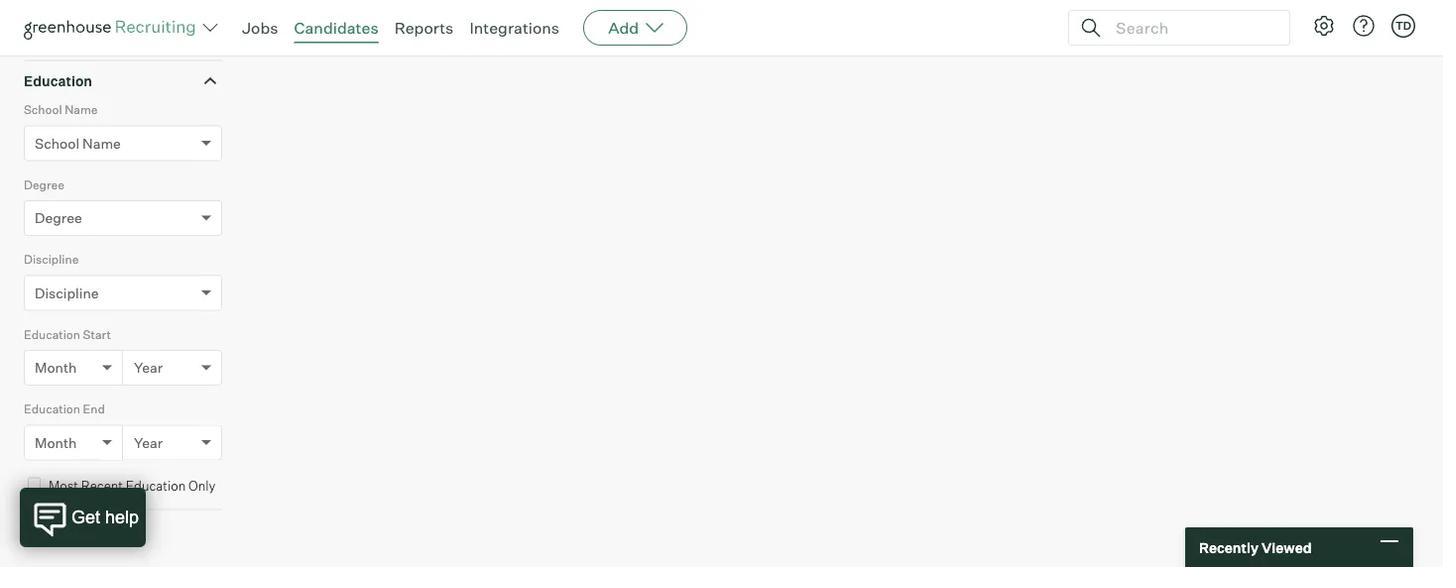Task type: locate. For each thing, give the bounding box(es) containing it.
recently viewed
[[1199, 539, 1312, 556]]

discipline
[[24, 252, 79, 267], [35, 284, 99, 302]]

month
[[35, 359, 77, 377], [35, 434, 77, 451]]

education for education start
[[24, 327, 80, 342]]

month for start
[[35, 359, 77, 377]]

0 vertical spatial school
[[24, 102, 62, 117]]

education for education
[[24, 72, 92, 89]]

reset filters
[[54, 530, 133, 548]]

year up the most recent education only
[[134, 434, 163, 451]]

education
[[24, 72, 92, 89], [24, 327, 80, 342], [24, 402, 80, 417], [126, 478, 186, 494]]

2 year from the top
[[134, 434, 163, 451]]

education left start
[[24, 327, 80, 342]]

recent
[[81, 478, 123, 494]]

1 vertical spatial month
[[35, 434, 77, 451]]

school
[[24, 102, 62, 117], [35, 135, 79, 152]]

1 vertical spatial discipline
[[35, 284, 99, 302]]

school name
[[24, 102, 98, 117], [35, 135, 121, 152]]

education end
[[24, 402, 105, 417]]

most recent education only
[[49, 478, 216, 494]]

degree element
[[24, 175, 222, 250]]

name down pipeline tasks
[[65, 102, 98, 117]]

month for end
[[35, 434, 77, 451]]

month down education end
[[35, 434, 77, 451]]

0 vertical spatial discipline
[[24, 252, 79, 267]]

0 vertical spatial month
[[35, 359, 77, 377]]

2 month from the top
[[35, 434, 77, 451]]

recently
[[1199, 539, 1259, 556]]

tasks
[[81, 32, 121, 49]]

add
[[608, 18, 639, 38]]

school down the pipeline
[[24, 102, 62, 117]]

1 month from the top
[[35, 359, 77, 377]]

jobs link
[[242, 18, 278, 38]]

education left end
[[24, 402, 80, 417]]

year for education end
[[134, 434, 163, 451]]

education for education end
[[24, 402, 80, 417]]

school name down the pipeline
[[24, 102, 98, 117]]

name
[[65, 102, 98, 117], [82, 135, 121, 152]]

1 year from the top
[[134, 359, 163, 377]]

1 vertical spatial school name
[[35, 135, 121, 152]]

year down discipline element
[[134, 359, 163, 377]]

school name up degree element
[[35, 135, 121, 152]]

candidates
[[294, 18, 379, 38]]

year
[[134, 359, 163, 377], [134, 434, 163, 451]]

filters
[[93, 530, 133, 548]]

reset filters button
[[24, 520, 143, 558]]

education down the pipeline
[[24, 72, 92, 89]]

td button
[[1391, 14, 1415, 38]]

name up degree element
[[82, 135, 121, 152]]

degree
[[24, 177, 64, 192], [35, 209, 82, 227]]

1 vertical spatial name
[[82, 135, 121, 152]]

1 vertical spatial year
[[134, 434, 163, 451]]

school name element
[[24, 100, 222, 175]]

school up degree element
[[35, 135, 79, 152]]

td
[[1395, 19, 1411, 32]]

education start
[[24, 327, 111, 342]]

td button
[[1388, 10, 1419, 42]]

degree down school name element
[[24, 177, 64, 192]]

reset
[[54, 530, 90, 548]]

0 vertical spatial year
[[134, 359, 163, 377]]

greenhouse recruiting image
[[24, 16, 202, 40]]

0 vertical spatial name
[[65, 102, 98, 117]]

education left only
[[126, 478, 186, 494]]

degree up discipline element
[[35, 209, 82, 227]]

discipline element
[[24, 250, 222, 325]]

month down education start
[[35, 359, 77, 377]]



Task type: describe. For each thing, give the bounding box(es) containing it.
year for education start
[[134, 359, 163, 377]]

only
[[189, 478, 216, 494]]

end
[[83, 402, 105, 417]]

integrations link
[[469, 18, 559, 38]]

candidates link
[[294, 18, 379, 38]]

configure image
[[1312, 14, 1336, 38]]

reports link
[[394, 18, 454, 38]]

pipeline tasks
[[24, 32, 121, 49]]

jobs
[[242, 18, 278, 38]]

integrations
[[469, 18, 559, 38]]

pipeline
[[24, 32, 78, 49]]

start
[[83, 327, 111, 342]]

most
[[49, 478, 78, 494]]

viewed
[[1261, 539, 1312, 556]]

add button
[[583, 10, 687, 46]]

Most Recent Education Only checkbox
[[28, 478, 41, 491]]

0 vertical spatial degree
[[24, 177, 64, 192]]

1 vertical spatial degree
[[35, 209, 82, 227]]

0 vertical spatial school name
[[24, 102, 98, 117]]

reports
[[394, 18, 454, 38]]

1 vertical spatial school
[[35, 135, 79, 152]]

Search text field
[[1111, 13, 1271, 42]]



Task type: vqa. For each thing, say whether or not it's contained in the screenshot.


